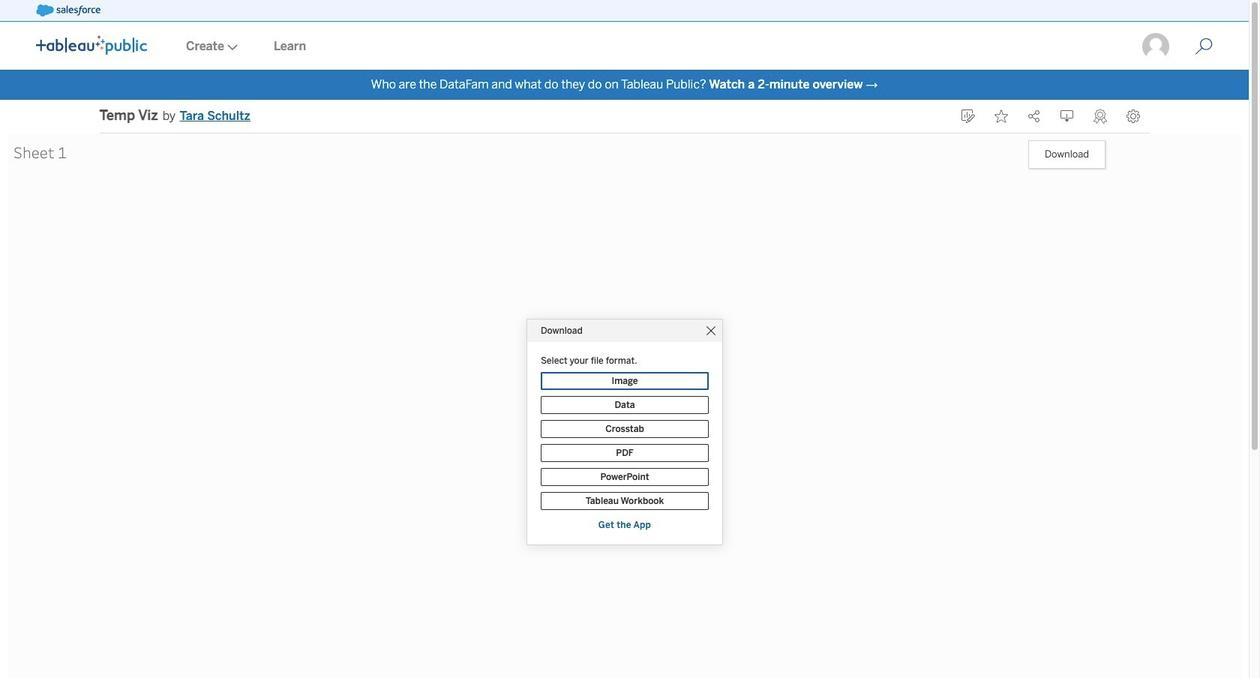 Task type: locate. For each thing, give the bounding box(es) containing it.
create image
[[224, 44, 238, 50]]

go to search image
[[1177, 38, 1231, 56]]

edit image
[[962, 110, 975, 123]]

logo image
[[36, 35, 147, 55]]

salesforce logo image
[[36, 5, 100, 17]]



Task type: describe. For each thing, give the bounding box(es) containing it.
favorite button image
[[995, 110, 1008, 123]]

nominate for viz of the day image
[[1094, 109, 1107, 124]]

tara.schultz image
[[1141, 32, 1171, 62]]



Task type: vqa. For each thing, say whether or not it's contained in the screenshot.
Favorite button 'icon'
yes



